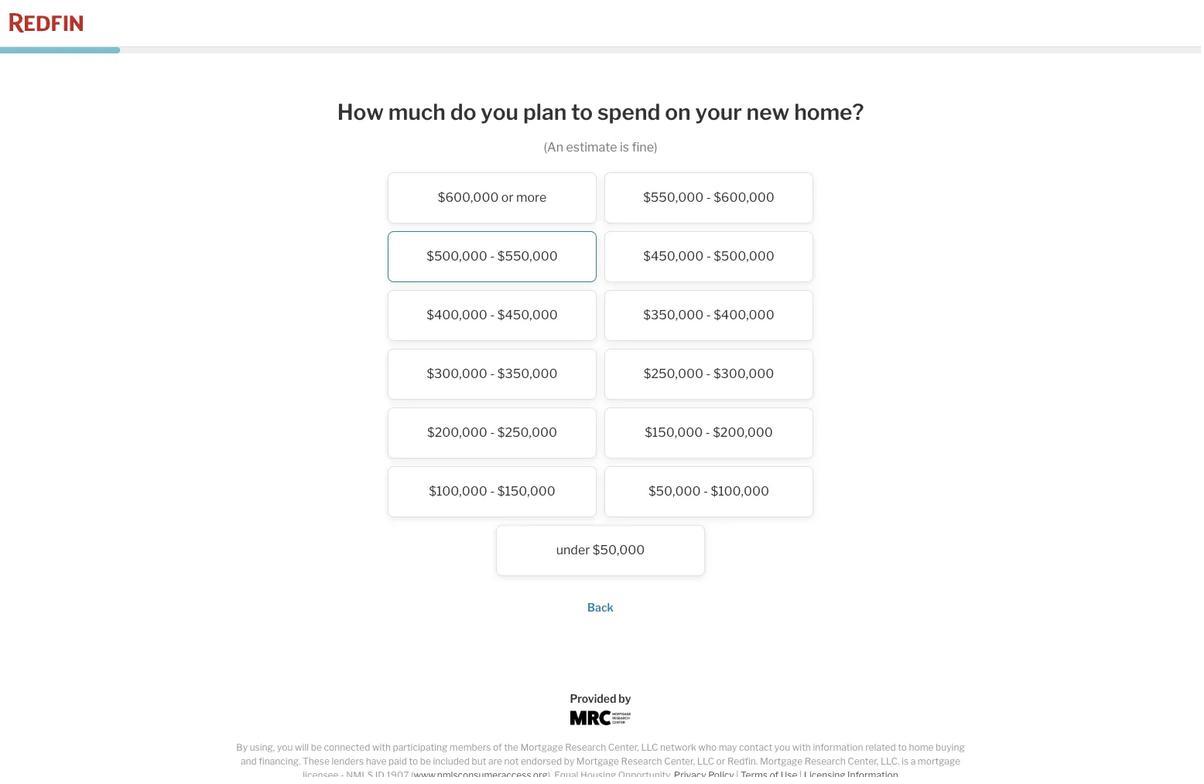 Task type: vqa. For each thing, say whether or not it's contained in the screenshot.
$250,000
yes



Task type: locate. For each thing, give the bounding box(es) containing it.
$250,000 down $350,000 - $400,000
[[644, 366, 703, 381]]

$550,000
[[643, 190, 704, 205], [497, 249, 558, 264]]

$350,000 down '$450,000 - $500,000'
[[643, 308, 704, 322]]

mortgage up endorsed at the bottom left of page
[[520, 742, 563, 754]]

$250,000 up $100,000 - $150,000 at the bottom left of the page
[[497, 425, 557, 440]]

research down the information
[[805, 756, 846, 768]]

0 horizontal spatial $450,000
[[497, 308, 558, 322]]

$450,000 up $350,000 - $400,000
[[643, 249, 704, 264]]

$150,000 down $200,000 - $250,000
[[497, 484, 555, 499]]

0 vertical spatial $250,000
[[644, 366, 703, 381]]

1 vertical spatial $50,000
[[593, 543, 645, 558]]

0 horizontal spatial $350,000
[[497, 366, 558, 381]]

- down $350,000 - $400,000
[[706, 366, 711, 381]]

to
[[571, 99, 593, 125], [898, 742, 907, 754], [409, 756, 418, 768]]

who
[[698, 742, 717, 754]]

estimate
[[566, 140, 617, 154]]

by right endorsed at the bottom left of page
[[564, 756, 574, 768]]

2 $200,000 from the left
[[713, 425, 773, 440]]

much
[[388, 99, 446, 125]]

participating
[[393, 742, 448, 754]]

mortgage down mortgage research center image in the bottom of the page
[[576, 756, 619, 768]]

- up $100,000 - $150,000 at the bottom left of the page
[[490, 425, 495, 440]]

1 horizontal spatial $350,000
[[643, 308, 704, 322]]

- down '$450,000 - $500,000'
[[706, 308, 711, 322]]

to up the is
[[898, 742, 907, 754]]

how much do you plan to spend on your new home?
[[337, 99, 864, 125]]

by
[[619, 693, 631, 706], [564, 756, 574, 768]]

0 horizontal spatial $500,000
[[427, 249, 487, 264]]

you right do on the left of the page
[[481, 99, 519, 125]]

center, down network
[[664, 756, 695, 768]]

$600,000 left more
[[438, 190, 499, 205]]

$100,000
[[429, 484, 487, 499], [711, 484, 769, 499]]

0 horizontal spatial $200,000
[[427, 425, 487, 440]]

1 vertical spatial to
[[898, 742, 907, 754]]

$500,000
[[427, 249, 487, 264], [714, 249, 774, 264]]

0 horizontal spatial by
[[564, 756, 574, 768]]

have
[[366, 756, 387, 768]]

1 horizontal spatial $50,000
[[648, 484, 701, 499]]

0 horizontal spatial llc
[[641, 742, 658, 754]]

$400,000 up the $250,000 - $300,000
[[714, 308, 774, 322]]

mortgage down contact
[[760, 756, 803, 768]]

1 horizontal spatial $550,000
[[643, 190, 704, 205]]

$350,000 down $400,000 - $450,000
[[497, 366, 558, 381]]

2 $100,000 from the left
[[711, 484, 769, 499]]

0 vertical spatial or
[[501, 190, 513, 205]]

$500,000 down the $600,000 or more
[[427, 249, 487, 264]]

$50,000
[[648, 484, 701, 499], [593, 543, 645, 558]]

not
[[504, 756, 519, 768]]

is
[[902, 756, 909, 768]]

$300,000 up '$150,000 - $200,000'
[[713, 366, 774, 381]]

2 $500,000 from the left
[[714, 249, 774, 264]]

or left more
[[501, 190, 513, 205]]

center, down related
[[848, 756, 879, 768]]

1 horizontal spatial be
[[420, 756, 431, 768]]

- down '$150,000 - $200,000'
[[703, 484, 708, 499]]

how
[[337, 99, 384, 125]]

$450,000
[[643, 249, 704, 264], [497, 308, 558, 322]]

$200,000 - $250,000
[[427, 425, 557, 440]]

be
[[311, 742, 322, 754], [420, 756, 431, 768]]

0 horizontal spatial be
[[311, 742, 322, 754]]

- for $400,000
[[490, 308, 495, 322]]

- up $400,000 - $450,000
[[490, 249, 495, 264]]

0 vertical spatial be
[[311, 742, 322, 754]]

2 with from the left
[[792, 742, 811, 754]]

included
[[433, 756, 470, 768]]

contact
[[739, 742, 772, 754]]

$350,000
[[643, 308, 704, 322], [497, 366, 558, 381]]

0 horizontal spatial $250,000
[[497, 425, 557, 440]]

research down mortgage research center image in the bottom of the page
[[565, 742, 606, 754]]

0 horizontal spatial $150,000
[[497, 484, 555, 499]]

new home?
[[746, 99, 864, 125]]

1 $100,000 from the left
[[429, 484, 487, 499]]

1 horizontal spatial $400,000
[[714, 308, 774, 322]]

$300,000 - $350,000
[[427, 366, 558, 381]]

0 horizontal spatial or
[[501, 190, 513, 205]]

0 horizontal spatial research
[[565, 742, 606, 754]]

or down may
[[716, 756, 725, 768]]

(
[[411, 770, 414, 778]]

$50,000 right under
[[593, 543, 645, 558]]

- for $50,000
[[703, 484, 708, 499]]

provided
[[570, 693, 616, 706]]

0 horizontal spatial $50,000
[[593, 543, 645, 558]]

- down the $500,000 - $550,000
[[490, 308, 495, 322]]

llc down "who"
[[697, 756, 714, 768]]

research down network
[[621, 756, 662, 768]]

- down $200,000 - $250,000
[[490, 484, 495, 499]]

1 horizontal spatial to
[[571, 99, 593, 125]]

1 horizontal spatial $100,000
[[711, 484, 769, 499]]

$300,000
[[427, 366, 487, 381], [713, 366, 774, 381]]

research
[[565, 742, 606, 754], [621, 756, 662, 768], [805, 756, 846, 768]]

1 horizontal spatial $200,000
[[713, 425, 773, 440]]

- down lenders
[[341, 770, 344, 778]]

you right contact
[[774, 742, 790, 754]]

$600,000 up '$450,000 - $500,000'
[[714, 190, 775, 205]]

back button
[[587, 601, 614, 614]]

$150,000 up $50,000 - $100,000 at right bottom
[[645, 425, 703, 440]]

1 vertical spatial or
[[716, 756, 725, 768]]

0 horizontal spatial $400,000
[[427, 308, 487, 322]]

1 vertical spatial $250,000
[[497, 425, 557, 440]]

to up (
[[409, 756, 418, 768]]

or
[[501, 190, 513, 205], [716, 756, 725, 768]]

be down participating
[[420, 756, 431, 768]]

$400,000 up $300,000 - $350,000
[[427, 308, 487, 322]]

- down $400,000 - $450,000
[[490, 366, 495, 381]]

0 horizontal spatial $300,000
[[427, 366, 487, 381]]

$150,000 - $200,000
[[645, 425, 773, 440]]

mortgage research center image
[[570, 711, 631, 726]]

more
[[516, 190, 547, 205]]

1 horizontal spatial $250,000
[[644, 366, 703, 381]]

0 vertical spatial $450,000
[[643, 249, 704, 264]]

- for $250,000
[[706, 366, 711, 381]]

buying
[[936, 742, 965, 754]]

1 horizontal spatial $500,000
[[714, 249, 774, 264]]

plan
[[523, 99, 567, 125]]

$550,000 down more
[[497, 249, 558, 264]]

with
[[372, 742, 391, 754], [792, 742, 811, 754]]

0 horizontal spatial $600,000
[[438, 190, 499, 205]]

back
[[587, 601, 614, 614]]

$200,000 up $100,000 - $150,000 at the bottom left of the page
[[427, 425, 487, 440]]

0 horizontal spatial $100,000
[[429, 484, 487, 499]]

$100,000 down '$150,000 - $200,000'
[[711, 484, 769, 499]]

you up financing.
[[277, 742, 293, 754]]

0 vertical spatial $150,000
[[645, 425, 703, 440]]

with left the information
[[792, 742, 811, 754]]

1 vertical spatial be
[[420, 756, 431, 768]]

mortgage
[[918, 756, 960, 768]]

lenders
[[332, 756, 364, 768]]

- for $350,000
[[706, 308, 711, 322]]

0 horizontal spatial with
[[372, 742, 391, 754]]

2 vertical spatial to
[[409, 756, 418, 768]]

1 with from the left
[[372, 742, 391, 754]]

1 vertical spatial by
[[564, 756, 574, 768]]

mortgage
[[520, 742, 563, 754], [576, 756, 619, 768], [760, 756, 803, 768]]

$400,000 - $450,000
[[427, 308, 558, 322]]

center,
[[608, 742, 639, 754], [664, 756, 695, 768], [848, 756, 879, 768]]

be up these
[[311, 742, 322, 754]]

1 horizontal spatial with
[[792, 742, 811, 754]]

llc.
[[881, 756, 900, 768]]

$400,000
[[427, 308, 487, 322], [714, 308, 774, 322]]

1 horizontal spatial $300,000
[[713, 366, 774, 381]]

$300,000 up $200,000 - $250,000
[[427, 366, 487, 381]]

by up mortgage research center image in the bottom of the page
[[619, 693, 631, 706]]

$500,000 up $350,000 - $400,000
[[714, 249, 774, 264]]

$450,000 down the $500,000 - $550,000
[[497, 308, 558, 322]]

$200,000
[[427, 425, 487, 440], [713, 425, 773, 440]]

1 horizontal spatial by
[[619, 693, 631, 706]]

related
[[865, 742, 896, 754]]

0 vertical spatial llc
[[641, 742, 658, 754]]

1 vertical spatial $450,000
[[497, 308, 558, 322]]

0 vertical spatial by
[[619, 693, 631, 706]]

$200,000 down the $250,000 - $300,000
[[713, 425, 773, 440]]

llc
[[641, 742, 658, 754], [697, 756, 714, 768]]

1 $500,000 from the left
[[427, 249, 487, 264]]

0 horizontal spatial $550,000
[[497, 249, 558, 264]]

$450,000 - $500,000
[[643, 249, 774, 264]]

to up estimate
[[571, 99, 593, 125]]

- up $50,000 - $100,000 at right bottom
[[705, 425, 710, 440]]

- for $100,000
[[490, 484, 495, 499]]

- for $500,000
[[490, 249, 495, 264]]

$600,000
[[438, 190, 499, 205], [714, 190, 775, 205]]

0 horizontal spatial center,
[[608, 742, 639, 754]]

$100,000 - $150,000
[[429, 484, 555, 499]]

$250,000
[[644, 366, 703, 381], [497, 425, 557, 440]]

you
[[481, 99, 519, 125], [277, 742, 293, 754], [774, 742, 790, 754]]

0 vertical spatial to
[[571, 99, 593, 125]]

$50,000 down '$150,000 - $200,000'
[[648, 484, 701, 499]]

$100,000 down $200,000 - $250,000
[[429, 484, 487, 499]]

0 horizontal spatial mortgage
[[520, 742, 563, 754]]

do
[[450, 99, 476, 125]]

llc left network
[[641, 742, 658, 754]]

1 horizontal spatial or
[[716, 756, 725, 768]]

- up '$450,000 - $500,000'
[[706, 190, 711, 205]]

1 vertical spatial llc
[[697, 756, 714, 768]]

1 vertical spatial $150,000
[[497, 484, 555, 499]]

on
[[665, 99, 691, 125]]

$550,000 down is fine)
[[643, 190, 704, 205]]

with up have
[[372, 742, 391, 754]]

center, down mortgage research center image in the bottom of the page
[[608, 742, 639, 754]]

$150,000
[[645, 425, 703, 440], [497, 484, 555, 499]]

2 horizontal spatial to
[[898, 742, 907, 754]]

- up $350,000 - $400,000
[[706, 249, 711, 264]]

2 $600,000 from the left
[[714, 190, 775, 205]]

-
[[706, 190, 711, 205], [490, 249, 495, 264], [706, 249, 711, 264], [490, 308, 495, 322], [706, 308, 711, 322], [490, 366, 495, 381], [706, 366, 711, 381], [490, 425, 495, 440], [705, 425, 710, 440], [490, 484, 495, 499], [703, 484, 708, 499], [341, 770, 344, 778]]

1 horizontal spatial $600,000
[[714, 190, 775, 205]]

or inside how much do you plan to spend on your new home? "option group"
[[501, 190, 513, 205]]



Task type: describe. For each thing, give the bounding box(es) containing it.
0 vertical spatial $50,000
[[648, 484, 701, 499]]

- inside by using, you will be connected with participating members of the mortgage research center, llc network who may contact you with information related to home buying and financing. these lenders have paid to be included but are not endorsed by mortgage research center, llc or redfin. mortgage research center, llc. is a mortgage licensee - nmls id 1907 (
[[341, 770, 344, 778]]

your
[[695, 99, 742, 125]]

2 horizontal spatial mortgage
[[760, 756, 803, 768]]

under $50,000
[[556, 543, 645, 558]]

1 horizontal spatial you
[[481, 99, 519, 125]]

0 vertical spatial $550,000
[[643, 190, 704, 205]]

are
[[488, 756, 502, 768]]

$350,000 - $400,000
[[643, 308, 774, 322]]

paid
[[389, 756, 407, 768]]

0 vertical spatial $350,000
[[643, 308, 704, 322]]

$600,000 or more
[[438, 190, 547, 205]]

- for $200,000
[[490, 425, 495, 440]]

0 horizontal spatial you
[[277, 742, 293, 754]]

by inside by using, you will be connected with participating members of the mortgage research center, llc network who may contact you with information related to home buying and financing. these lenders have paid to be included but are not endorsed by mortgage research center, llc or redfin. mortgage research center, llc. is a mortgage licensee - nmls id 1907 (
[[564, 756, 574, 768]]

1907
[[386, 770, 409, 778]]

a
[[911, 756, 916, 768]]

financing.
[[259, 756, 301, 768]]

1 vertical spatial $550,000
[[497, 249, 558, 264]]

spend
[[597, 99, 660, 125]]

1 vertical spatial $350,000
[[497, 366, 558, 381]]

by using, you will be connected with participating members of the mortgage research center, llc network who may contact you with information related to home buying and financing. these lenders have paid to be included but are not endorsed by mortgage research center, llc or redfin. mortgage research center, llc. is a mortgage licensee - nmls id 1907 (
[[236, 742, 965, 778]]

1 horizontal spatial llc
[[697, 756, 714, 768]]

endorsed
[[521, 756, 562, 768]]

redfin.
[[727, 756, 758, 768]]

1 horizontal spatial $150,000
[[645, 425, 703, 440]]

by
[[236, 742, 248, 754]]

$250,000 - $300,000
[[644, 366, 774, 381]]

id
[[375, 770, 385, 778]]

and
[[241, 756, 257, 768]]

1 $300,000 from the left
[[427, 366, 487, 381]]

$550,000 - $600,000
[[643, 190, 775, 205]]

2 horizontal spatial you
[[774, 742, 790, 754]]

$50,000 - $100,000
[[648, 484, 769, 499]]

(an
[[544, 140, 563, 154]]

1 $400,000 from the left
[[427, 308, 487, 322]]

members
[[449, 742, 491, 754]]

1 horizontal spatial mortgage
[[576, 756, 619, 768]]

the
[[504, 742, 518, 754]]

will
[[295, 742, 309, 754]]

2 horizontal spatial research
[[805, 756, 846, 768]]

- for $550,000
[[706, 190, 711, 205]]

2 horizontal spatial center,
[[848, 756, 879, 768]]

- for $450,000
[[706, 249, 711, 264]]

- for $150,000
[[705, 425, 710, 440]]

1 horizontal spatial research
[[621, 756, 662, 768]]

1 horizontal spatial $450,000
[[643, 249, 704, 264]]

$500,000 - $550,000
[[427, 249, 558, 264]]

licensee
[[303, 770, 339, 778]]

may
[[719, 742, 737, 754]]

network
[[660, 742, 696, 754]]

home
[[909, 742, 934, 754]]

but
[[472, 756, 486, 768]]

connected
[[324, 742, 370, 754]]

1 horizontal spatial center,
[[664, 756, 695, 768]]

- for $300,000
[[490, 366, 495, 381]]

2 $400,000 from the left
[[714, 308, 774, 322]]

0 horizontal spatial to
[[409, 756, 418, 768]]

how much do you plan to spend on your new home? option group
[[291, 172, 910, 584]]

under
[[556, 543, 590, 558]]

nmls
[[346, 770, 373, 778]]

provided by
[[570, 693, 631, 706]]

of
[[493, 742, 502, 754]]

(an estimate is fine)
[[544, 140, 657, 154]]

is fine)
[[620, 140, 657, 154]]

1 $200,000 from the left
[[427, 425, 487, 440]]

2 $300,000 from the left
[[713, 366, 774, 381]]

information
[[813, 742, 863, 754]]

these
[[303, 756, 330, 768]]

1 $600,000 from the left
[[438, 190, 499, 205]]

or inside by using, you will be connected with participating members of the mortgage research center, llc network who may contact you with information related to home buying and financing. these lenders have paid to be included but are not endorsed by mortgage research center, llc or redfin. mortgage research center, llc. is a mortgage licensee - nmls id 1907 (
[[716, 756, 725, 768]]

using,
[[250, 742, 275, 754]]



